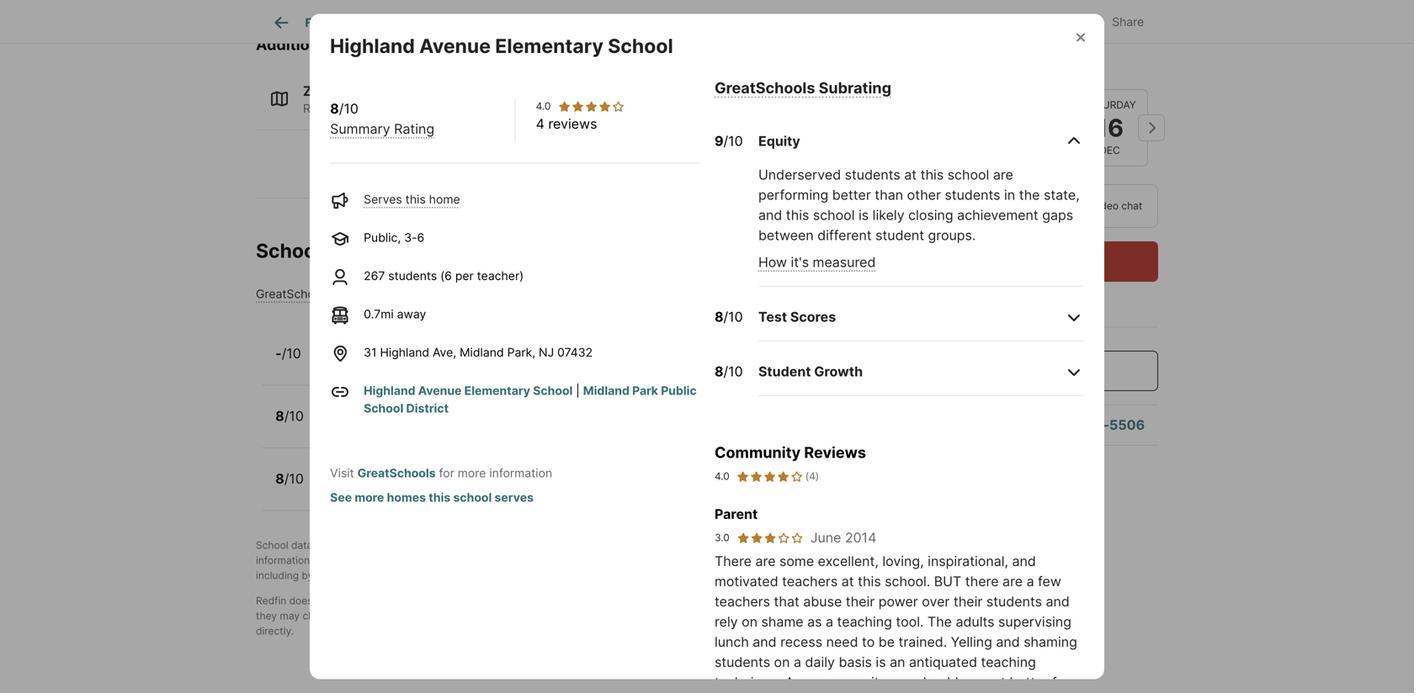 Task type: vqa. For each thing, say whether or not it's contained in the screenshot.
The Price (Low To High) button
no



Task type: locate. For each thing, give the bounding box(es) containing it.
/10 inside 8 /10 summary rating
[[339, 101, 358, 117]]

1 tab from the left
[[349, 3, 432, 43]]

0 vertical spatial highland avenue elementary school
[[330, 34, 673, 58]]

2 vertical spatial by
[[302, 570, 313, 582]]

1 horizontal spatial as
[[765, 595, 776, 607]]

public, down visit
[[322, 482, 360, 497]]

1 horizontal spatial 0.7mi
[[523, 357, 553, 371]]

students
[[845, 167, 900, 183], [945, 187, 1000, 203], [388, 269, 437, 283], [986, 594, 1042, 610], [715, 654, 770, 671]]

1 vertical spatial rating 4.0 out of 5 element
[[736, 469, 804, 484]]

and down ,
[[440, 555, 458, 567]]

more right for
[[458, 466, 486, 481]]

1 horizontal spatial be
[[724, 595, 736, 607]]

nj
[[539, 346, 554, 360]]

1 vertical spatial 0.7mi
[[523, 357, 553, 371]]

1 tour from the left
[[930, 200, 952, 212]]

recess
[[780, 634, 822, 651]]

equity
[[758, 133, 800, 149]]

1 vertical spatial not
[[379, 610, 395, 622]]

zoning
[[303, 83, 349, 99]]

highland down prek-
[[322, 401, 382, 417]]

0 vertical spatial at
[[904, 167, 917, 183]]

greatschools up 12 at the bottom of the page
[[357, 466, 436, 481]]

serves right '2'
[[413, 357, 452, 371]]

teaching down only;
[[837, 614, 892, 630]]

and down few
[[1046, 594, 1070, 610]]

nonprofit
[[464, 539, 507, 552]]

tour for tour in person
[[930, 200, 952, 212]]

by inside first step, and conduct their own investigation to determine their desired schools or school districts, including by contacting and visiting the schools themselves.
[[302, 570, 313, 582]]

at up only;
[[842, 574, 854, 590]]

1 horizontal spatial teachers
[[782, 574, 838, 590]]

highland down county
[[330, 34, 415, 58]]

and down "endorse"
[[341, 610, 359, 622]]

0 horizontal spatial as
[[369, 555, 380, 567]]

school down for
[[453, 491, 492, 505]]

this up highland avenue elementary school link
[[455, 357, 475, 371]]

0 horizontal spatial more
[[355, 491, 384, 505]]

and
[[758, 207, 782, 223], [708, 539, 726, 552], [1012, 553, 1036, 570], [313, 555, 331, 567], [440, 555, 458, 567], [370, 570, 388, 582], [1046, 594, 1070, 610], [341, 610, 359, 622], [753, 634, 777, 651], [996, 634, 1020, 651]]

1 horizontal spatial in
[[1004, 187, 1015, 203]]

0 vertical spatial 0.7mi
[[364, 307, 394, 322]]

school
[[608, 34, 673, 58], [455, 338, 500, 355], [533, 384, 573, 398], [516, 401, 561, 417], [364, 401, 403, 416], [445, 464, 490, 480], [256, 539, 288, 552], [520, 595, 552, 607]]

None button
[[905, 88, 981, 168], [988, 89, 1065, 167], [1072, 89, 1148, 167], [905, 88, 981, 168], [988, 89, 1065, 167], [1072, 89, 1148, 167]]

organization.
[[510, 539, 572, 552]]

midland inside midland park public school district
[[583, 384, 629, 398]]

0 vertical spatial |
[[325, 102, 329, 116]]

1 horizontal spatial tour
[[1052, 200, 1073, 212]]

0 vertical spatial park
[[632, 384, 658, 398]]

267 students (6 per teacher)
[[364, 269, 524, 283]]

highland avenue elementary school down the 2023
[[330, 34, 673, 58]]

0 horizontal spatial be
[[468, 610, 480, 622]]

2 vertical spatial public,
[[322, 482, 360, 497]]

should
[[916, 675, 959, 691]]

are inside underserved students at this school are performing better than other students in the state, and this school is likely closing achievement gaps between different student groups.
[[993, 167, 1013, 183]]

419-
[[1079, 417, 1109, 433]]

is right data
[[315, 539, 323, 552]]

2 vertical spatial midland
[[322, 464, 375, 480]]

0 vertical spatial as
[[369, 555, 380, 567]]

serves inside highland avenue elementary school dialog
[[364, 192, 402, 207]]

1 horizontal spatial on
[[742, 614, 758, 630]]

0 horizontal spatial redfin
[[256, 595, 286, 607]]

home inside midland park high school public, 7-12 • serves this home • 0.4mi
[[466, 482, 497, 497]]

public, 3-6
[[364, 231, 424, 245]]

1 horizontal spatial midland
[[460, 346, 504, 360]]

public, inside highland avenue elementary school dialog
[[364, 231, 401, 245]]

highland avenue elementary school element
[[330, 14, 693, 58]]

commercial
[[475, 102, 540, 116]]

summary down the 267
[[334, 287, 387, 301]]

school up different
[[813, 207, 855, 223]]

public, inside godwin elementary school public, prek-2 • serves this home • 0.7mi
[[322, 357, 360, 371]]

inspirational,
[[928, 553, 1008, 570]]

park up 12 at the bottom of the page
[[379, 464, 408, 480]]

this up only;
[[858, 574, 881, 590]]

as down the reference
[[807, 614, 822, 630]]

2 horizontal spatial by
[[371, 539, 382, 552]]

summary inside 8 /10 summary rating
[[330, 121, 390, 137]]

1 horizontal spatial redfin
[[574, 539, 605, 552]]

1 vertical spatial be
[[468, 610, 480, 622]]

8 /10 left visit
[[275, 471, 304, 487]]

elementary up '2'
[[376, 338, 452, 355]]

are
[[993, 167, 1013, 183], [755, 553, 776, 570], [1003, 574, 1023, 590], [649, 595, 664, 607], [361, 610, 377, 622]]

0 horizontal spatial information
[[256, 555, 310, 567]]

1 horizontal spatial schools
[[740, 555, 777, 567]]

godwin elementary school public, prek-2 • serves this home • 0.7mi
[[322, 338, 553, 371]]

does
[[289, 595, 313, 607]]

8 left "student"
[[715, 364, 723, 380]]

serves inside godwin elementary school public, prek-2 • serves this home • 0.7mi
[[413, 357, 452, 371]]

underserved
[[758, 167, 841, 183]]

0 horizontal spatial teachers
[[715, 594, 770, 610]]

12
[[375, 482, 388, 497]]

2 vertical spatial on
[[774, 654, 790, 671]]

8
[[330, 101, 339, 117], [715, 309, 723, 325], [715, 364, 723, 380], [275, 408, 284, 425], [275, 471, 284, 487]]

midland for public
[[583, 384, 629, 398]]

, a nonprofit organization. redfin recommends buyers and renters use greatschools information and ratings as a
[[256, 539, 849, 567]]

teachers up the reference
[[782, 574, 838, 590]]

see more homes this school serves
[[330, 491, 534, 505]]

are up person
[[993, 167, 1013, 183]]

1 horizontal spatial more
[[458, 466, 486, 481]]

shaming
[[1024, 634, 1077, 651]]

greatschools up some
[[785, 539, 849, 552]]

the inside first step, and conduct their own investigation to determine their desired schools or school districts, including by contacting and visiting the schools themselves.
[[427, 570, 443, 582]]

rely
[[715, 614, 738, 630]]

county
[[371, 8, 403, 20]]

additional resources
[[256, 35, 410, 54]]

and down supervising
[[996, 634, 1020, 651]]

are up enrollment
[[649, 595, 664, 607]]

elementary
[[495, 34, 604, 58], [376, 338, 452, 355], [464, 384, 530, 398], [437, 401, 513, 417]]

0 vertical spatial public,
[[364, 231, 401, 245]]

midland inside midland park high school public, 7-12 • serves this home • 0.4mi
[[322, 464, 375, 480]]

be left trained.
[[879, 634, 895, 651]]

2 vertical spatial as
[[807, 614, 822, 630]]

redfin up investigation
[[574, 539, 605, 552]]

the inside guaranteed to be accurate. to verify school enrollment eligibility, contact the school district directly.
[[748, 610, 764, 622]]

0 horizontal spatial schools
[[446, 570, 482, 582]]

8 /10 down - /10
[[275, 408, 304, 425]]

| inside highland avenue elementary school dialog
[[576, 384, 580, 398]]

1 vertical spatial by
[[371, 539, 382, 552]]

be inside guaranteed to be accurate. to verify school enrollment eligibility, contact the school district directly.
[[468, 610, 480, 622]]

or inside first step, and conduct their own investigation to determine their desired schools or school districts, including by contacting and visiting the schools themselves.
[[779, 555, 789, 567]]

5 tab from the left
[[757, 3, 830, 43]]

highland avenue elementary school
[[330, 34, 673, 58], [322, 401, 561, 417]]

public, left 3-
[[364, 231, 401, 245]]

information inside , a nonprofit organization. redfin recommends buyers and renters use greatschools information and ratings as a
[[256, 555, 310, 567]]

0 horizontal spatial teaching
[[837, 614, 892, 630]]

0 vertical spatial the
[[1019, 187, 1040, 203]]

a
[[455, 539, 461, 552], [383, 555, 389, 567], [1027, 574, 1034, 590], [779, 595, 785, 607], [826, 614, 833, 630], [794, 654, 801, 671], [805, 675, 813, 691]]

0 horizontal spatial is
[[315, 539, 323, 552]]

at
[[904, 167, 917, 183], [842, 574, 854, 590]]

1 vertical spatial park
[[379, 464, 408, 480]]

1 vertical spatial home
[[479, 357, 510, 371]]

0 horizontal spatial or
[[376, 595, 386, 607]]

see more homes this school serves link
[[330, 491, 534, 505]]

feed tab list
[[256, 0, 843, 43]]

are right there
[[1003, 574, 1023, 590]]

1 vertical spatial at
[[842, 574, 854, 590]]

school
[[948, 167, 989, 183], [813, 207, 855, 223], [453, 491, 492, 505], [792, 555, 823, 567], [574, 610, 606, 622], [767, 610, 798, 622]]

is inside there are some excellent, loving, inspirational, and motivated teachers at this school. but there are a few teachers that abuse their power over their students and rely on shame as a teaching tool. the adults supervising lunch and recess need to be trained. yelling and shaming students on a daily basis is an antiquated teaching technique. as a community, we should expect bette
[[876, 654, 886, 671]]

park,
[[507, 346, 535, 360]]

0.7mi
[[364, 307, 394, 322], [523, 357, 553, 371]]

by left county
[[356, 8, 368, 20]]

an inside there are some excellent, loving, inspirational, and motivated teachers at this school. but there are a few teachers that abuse their power over their students and rely on shame as a teaching tool. the adults supervising lunch and recess need to be trained. yelling and shaming students on a daily basis is an antiquated teaching technique. as a community, we should expect bette
[[890, 654, 905, 671]]

tour inside option
[[930, 200, 952, 212]]

first
[[392, 555, 410, 567]]

and up between
[[758, 207, 782, 223]]

0 vertical spatial rating
[[394, 121, 434, 137]]

basis
[[839, 654, 872, 671]]

0 horizontal spatial 0.7mi
[[364, 307, 394, 322]]

list box
[[895, 184, 1158, 228]]

there are some excellent, loving, inspirational, and motivated teachers at this school. but there are a few teachers that abuse their power over their students and rely on shame as a teaching tool. the adults supervising lunch and recess need to be trained. yelling and shaming students on a daily basis is an antiquated teaching technique. as a community, we should expect bette
[[715, 553, 1082, 694]]

park left public
[[632, 384, 658, 398]]

tour inside option
[[1052, 200, 1073, 212]]

not up change
[[316, 595, 331, 607]]

to inside guaranteed to be accurate. to verify school enrollment eligibility, contact the school district directly.
[[455, 610, 465, 622]]

1 vertical spatial or
[[376, 595, 386, 607]]

elementary inside godwin elementary school public, prek-2 • serves this home • 0.7mi
[[376, 338, 452, 355]]

ratings
[[333, 555, 366, 567]]

redfin
[[574, 539, 605, 552], [256, 595, 286, 607]]

8 down -
[[275, 408, 284, 425]]

teachers
[[782, 574, 838, 590], [715, 594, 770, 610]]

updated
[[313, 8, 353, 20]]

avenue down '2'
[[385, 401, 434, 417]]

a up the shame
[[779, 595, 785, 607]]

test
[[758, 309, 787, 325]]

highland avenue elementary school |
[[364, 384, 583, 398]]

2 horizontal spatial is
[[876, 654, 886, 671]]

2 horizontal spatial as
[[807, 614, 822, 630]]

0 vertical spatial home
[[429, 192, 460, 207]]

2 horizontal spatial on
[[774, 654, 790, 671]]

| down 07432
[[576, 384, 580, 398]]

park for public
[[632, 384, 658, 398]]

1 horizontal spatial an
[[1019, 363, 1035, 379]]

elementary down 31 highland ave, midland park, nj 07432
[[464, 384, 530, 398]]

on down 'used'
[[742, 614, 758, 630]]

rating 4.0 out of 5 element
[[558, 100, 625, 113], [736, 469, 804, 484]]

1 vertical spatial the
[[427, 570, 443, 582]]

public, down godwin
[[322, 357, 360, 371]]

to
[[613, 555, 623, 567], [712, 595, 721, 607], [455, 610, 465, 622], [862, 634, 875, 651]]

0 horizontal spatial 4.0
[[536, 100, 551, 112]]

1 vertical spatial public,
[[322, 357, 360, 371]]

this down the visit greatschools for more information
[[429, 491, 451, 505]]

greatschools inside , a nonprofit organization. redfin recommends buyers and renters use greatschools information and ratings as a
[[785, 539, 849, 552]]

0 vertical spatial be
[[724, 595, 736, 607]]

as right the ratings
[[369, 555, 380, 567]]

0 horizontal spatial |
[[325, 102, 329, 116]]

0 vertical spatial summary
[[330, 121, 390, 137]]

1 horizontal spatial teaching
[[981, 654, 1036, 671]]

park inside midland park high school public, 7-12 • serves this home • 0.4mi
[[379, 464, 408, 480]]

greatschools
[[715, 79, 815, 97], [256, 287, 331, 301], [357, 466, 436, 481], [385, 539, 449, 552], [785, 539, 849, 552]]

the down step,
[[427, 570, 443, 582]]

1 horizontal spatial rating 4.0 out of 5 element
[[736, 469, 804, 484]]

1 horizontal spatial |
[[576, 384, 580, 398]]

avenue up district
[[418, 384, 462, 398]]

serves up public, 3-6
[[364, 192, 402, 207]]

1 vertical spatial |
[[576, 384, 580, 398]]

0 vertical spatial rating 4.0 out of 5 element
[[558, 100, 625, 113]]

0.7mi away
[[364, 307, 426, 322]]

greatschools subrating link
[[715, 79, 891, 97]]

contact
[[709, 610, 745, 622]]

1 horizontal spatial or
[[779, 555, 789, 567]]

0 vertical spatial is
[[859, 207, 869, 223]]

0 horizontal spatial by
[[302, 570, 313, 582]]

rating 4.0 out of 5 element down community
[[736, 469, 804, 484]]

test scores
[[758, 309, 836, 325]]

1 horizontal spatial not
[[379, 610, 395, 622]]

be down information.
[[468, 610, 480, 622]]

rating inside 8 /10 summary rating
[[394, 121, 434, 137]]

to inside first step, and conduct their own investigation to determine their desired schools or school districts, including by contacting and visiting the schools themselves.
[[613, 555, 623, 567]]

home
[[429, 192, 460, 207], [479, 357, 510, 371], [466, 482, 497, 497]]

be inside there are some excellent, loving, inspirational, and motivated teachers at this school. but there are a few teachers that abuse their power over their students and rely on shame as a teaching tool. the adults supervising lunch and recess need to be trained. yelling and shaming students on a daily basis is an antiquated teaching technique. as a community, we should expect bette
[[879, 634, 895, 651]]

as inside 'school service boundaries are intended to be used as a reference only; they may change and are not'
[[765, 595, 776, 607]]

0 vertical spatial redfin
[[574, 539, 605, 552]]

teaching up expect
[[981, 654, 1036, 671]]

2 horizontal spatial the
[[1019, 187, 1040, 203]]

1 vertical spatial as
[[765, 595, 776, 607]]

community reviews
[[715, 444, 866, 462]]

highland avenue elementary school dialog
[[310, 14, 1104, 694]]

8 /10 summary rating
[[330, 101, 434, 137]]

endorse
[[334, 595, 373, 607]]

midland right ave, at the left of the page
[[460, 346, 504, 360]]

the left state,
[[1019, 187, 1040, 203]]

more
[[458, 466, 486, 481], [355, 491, 384, 505]]

to down recommends at the left bottom of page
[[613, 555, 623, 567]]

8 left visit
[[275, 471, 284, 487]]

4 reviews
[[536, 116, 597, 132]]

shame
[[761, 614, 804, 630]]

0.7mi inside highland avenue elementary school dialog
[[364, 307, 394, 322]]

underserved students at this school are performing better than other students in the state, and this school is likely closing achievement gaps between different student groups.
[[758, 167, 1080, 244]]

public
[[661, 384, 697, 398]]

a left first
[[383, 555, 389, 567]]

0 horizontal spatial not
[[316, 595, 331, 607]]

|
[[325, 102, 329, 116], [576, 384, 580, 398]]

school inside midland park high school public, 7-12 • serves this home • 0.4mi
[[445, 464, 490, 480]]

as right 'used'
[[765, 595, 776, 607]]

1 horizontal spatial the
[[748, 610, 764, 622]]

2 tour from the left
[[1052, 200, 1073, 212]]

school inside first step, and conduct their own investigation to determine their desired schools or school districts, including by contacting and visiting the schools themselves.
[[792, 555, 823, 567]]

groups.
[[928, 227, 976, 244]]

teachers down motivated
[[715, 594, 770, 610]]

rating 4.0 out of 5 element up the reviews
[[558, 100, 625, 113]]

2 vertical spatial the
[[748, 610, 764, 622]]

1 vertical spatial midland
[[583, 384, 629, 398]]

home inside godwin elementary school public, prek-2 • serves this home • 0.7mi
[[479, 357, 510, 371]]

tab
[[349, 3, 432, 43], [432, 3, 552, 43], [552, 3, 680, 43], [680, 3, 757, 43], [757, 3, 830, 43]]

1 horizontal spatial 4.0
[[715, 471, 730, 483]]

tour in person option
[[895, 184, 1017, 228]]

4.0 up parent
[[715, 471, 730, 483]]

at up other
[[904, 167, 917, 183]]

0 vertical spatial by
[[356, 8, 368, 20]]

themselves.
[[485, 570, 542, 582]]

as
[[369, 555, 380, 567], [765, 595, 776, 607], [807, 614, 822, 630]]

0 horizontal spatial at
[[842, 574, 854, 590]]

school down the reference
[[767, 610, 798, 622]]

information up 0.4mi
[[489, 466, 552, 481]]

- /10
[[275, 346, 301, 362]]

this
[[921, 167, 944, 183], [405, 192, 426, 207], [786, 207, 809, 223], [455, 357, 475, 371], [443, 482, 463, 497], [429, 491, 451, 505], [858, 574, 881, 590], [440, 595, 457, 607]]

video
[[1092, 200, 1119, 212]]

this up the guaranteed
[[440, 595, 457, 607]]

1 vertical spatial on
[[742, 614, 758, 630]]

avenue down nov
[[419, 34, 491, 58]]

to up contact
[[712, 595, 721, 607]]

.
[[518, 8, 521, 20]]

is right basis
[[876, 654, 886, 671]]

greatschools down schools
[[256, 287, 331, 301]]

1 horizontal spatial information
[[489, 466, 552, 481]]

16
[[1096, 113, 1124, 142]]

school down june
[[792, 555, 823, 567]]

at inside underserved students at this school are performing better than other students in the state, and this school is likely closing achievement gaps between different student groups.
[[904, 167, 917, 183]]

information up including
[[256, 555, 310, 567]]

public, inside midland park high school public, 7-12 • serves this home • 0.4mi
[[322, 482, 360, 497]]

district
[[406, 401, 449, 416]]

gaps
[[1042, 207, 1073, 223]]

records
[[406, 8, 442, 20]]

is down better in the right of the page
[[859, 207, 869, 223]]

the
[[928, 614, 952, 630]]

not down redfin does not endorse or guarantee this information.
[[379, 610, 395, 622]]

boundaries
[[592, 595, 646, 607]]

2 vertical spatial be
[[879, 634, 895, 651]]

park inside midland park public school district
[[632, 384, 658, 398]]

school inside 'school service boundaries are intended to be used as a reference only; they may change and are not'
[[520, 595, 552, 607]]

0 horizontal spatial rating 4.0 out of 5 element
[[558, 100, 625, 113]]

0 vertical spatial 4.0
[[536, 100, 551, 112]]

0 horizontal spatial on
[[445, 8, 457, 20]]

1 horizontal spatial is
[[859, 207, 869, 223]]

for
[[439, 466, 454, 481]]

by up does
[[302, 570, 313, 582]]

2 vertical spatial home
[[466, 482, 497, 497]]

0 horizontal spatial park
[[379, 464, 408, 480]]

0 vertical spatial more
[[458, 466, 486, 481]]

1 horizontal spatial at
[[904, 167, 917, 183]]

2 horizontal spatial be
[[879, 634, 895, 651]]

is
[[859, 207, 869, 223], [315, 539, 323, 552], [876, 654, 886, 671]]

to up basis
[[862, 634, 875, 651]]

1 vertical spatial an
[[890, 654, 905, 671]]

only;
[[836, 595, 859, 607]]

on
[[445, 8, 457, 20], [742, 614, 758, 630], [774, 654, 790, 671]]

0 horizontal spatial an
[[890, 654, 905, 671]]

1 vertical spatial rating
[[390, 287, 425, 301]]

2 horizontal spatial midland
[[583, 384, 629, 398]]



Task type: describe. For each thing, give the bounding box(es) containing it.
student
[[876, 227, 924, 244]]

rating 3.0 out of 5 element
[[736, 532, 804, 545]]

zoning r-1 | permitted: single-family, commercial
[[303, 83, 540, 116]]

1 vertical spatial avenue
[[418, 384, 462, 398]]

a inside 'school service boundaries are intended to be used as a reference only; they may change and are not'
[[779, 595, 785, 607]]

visit greatschools for more information
[[330, 466, 552, 481]]

an inside start an offer "button"
[[1019, 363, 1035, 379]]

they
[[256, 610, 277, 622]]

the inside underserved students at this school are performing better than other students in the state, and this school is likely closing achievement gaps between different student groups.
[[1019, 187, 1040, 203]]

highland right 31
[[380, 346, 429, 360]]

how it's measured link
[[758, 254, 876, 271]]

reviews
[[548, 116, 597, 132]]

there
[[715, 553, 752, 570]]

/10 left "test"
[[723, 309, 743, 325]]

students left (6
[[388, 269, 437, 283]]

parent
[[715, 506, 758, 523]]

greatschools summary rating
[[256, 287, 425, 301]]

267
[[364, 269, 385, 283]]

0 vertical spatial teachers
[[782, 574, 838, 590]]

as inside , a nonprofit organization. redfin recommends buyers and renters use greatschools information and ratings as a
[[369, 555, 380, 567]]

a left few
[[1027, 574, 1034, 590]]

to inside there are some excellent, loving, inspirational, and motivated teachers at this school. but there are a few teachers that abuse their power over their students and rely on shame as a teaching tool. the adults supervising lunch and recess need to be trained. yelling and shaming students on a daily basis is an antiquated teaching technique. as a community, we should expect bette
[[862, 634, 875, 651]]

0 vertical spatial avenue
[[419, 34, 491, 58]]

be inside 'school service boundaries are intended to be used as a reference only; they may change and are not'
[[724, 595, 736, 607]]

student
[[758, 364, 811, 380]]

and up redfin does not endorse or guarantee this information.
[[370, 570, 388, 582]]

• right 12 at the bottom of the page
[[391, 482, 398, 497]]

highland avenue elementary school inside dialog
[[330, 34, 673, 58]]

serves this home
[[364, 192, 460, 207]]

eligibility,
[[662, 610, 706, 622]]

redfin inside , a nonprofit organization. redfin recommends buyers and renters use greatschools information and ratings as a
[[574, 539, 605, 552]]

4
[[536, 116, 545, 132]]

0 vertical spatial midland
[[460, 346, 504, 360]]

permitted:
[[332, 102, 390, 116]]

their up adults
[[954, 594, 983, 610]]

/10 left godwin
[[282, 346, 301, 362]]

step,
[[413, 555, 437, 567]]

their down buyers in the bottom of the page
[[677, 555, 699, 567]]

single-
[[393, 102, 432, 116]]

high
[[411, 464, 442, 480]]

serves
[[495, 491, 534, 505]]

resources
[[335, 35, 410, 54]]

this inside midland park high school public, 7-12 • serves this home • 0.4mi
[[443, 482, 463, 497]]

8 left "test"
[[715, 309, 723, 325]]

districts,
[[826, 555, 867, 567]]

1 vertical spatial redfin
[[256, 595, 286, 607]]

daily
[[805, 654, 835, 671]]

and down the shame
[[753, 634, 777, 651]]

student growth button
[[758, 348, 1084, 396]]

midland park high school public, 7-12 • serves this home • 0.4mi
[[322, 464, 542, 497]]

as inside there are some excellent, loving, inspirational, and motivated teachers at this school. but there are a few teachers that abuse their power over their students and rely on shame as a teaching tool. the adults supervising lunch and recess need to be trained. yelling and shaming students on a daily basis is an antiquated teaching technique. as a community, we should expect bette
[[807, 614, 822, 630]]

how it's measured
[[758, 254, 876, 271]]

contacting
[[316, 570, 367, 582]]

midland for high
[[322, 464, 375, 480]]

a down abuse
[[826, 614, 833, 630]]

31 highland ave, midland park, nj 07432
[[364, 346, 593, 360]]

this up other
[[921, 167, 944, 183]]

7-
[[363, 482, 375, 497]]

school up tour in person
[[948, 167, 989, 183]]

highland down '2'
[[364, 384, 415, 398]]

9 /10
[[715, 133, 743, 149]]

1 vertical spatial more
[[355, 491, 384, 505]]

0 vertical spatial on
[[445, 8, 457, 20]]

students up supervising
[[986, 594, 1042, 610]]

saturday 16 dec
[[1084, 99, 1136, 157]]

home facts updated by county records on nov 2, 2023 .
[[256, 8, 521, 20]]

adults
[[956, 614, 995, 630]]

3 tab from the left
[[552, 3, 680, 43]]

and inside 'school service boundaries are intended to be used as a reference only; they may change and are not'
[[341, 610, 359, 622]]

midland park public school district link
[[364, 384, 697, 416]]

2 vertical spatial avenue
[[385, 401, 434, 417]]

directly.
[[256, 625, 294, 638]]

4 tab from the left
[[680, 3, 757, 43]]

student growth
[[758, 364, 863, 380]]

their right abuse
[[846, 594, 875, 610]]

2,
[[482, 8, 491, 20]]

8 /10 left "test"
[[715, 309, 743, 325]]

service
[[555, 595, 590, 607]]

accurate.
[[483, 610, 527, 622]]

expect
[[962, 675, 1006, 691]]

community,
[[816, 675, 890, 691]]

are down "endorse"
[[361, 610, 377, 622]]

in inside underserved students at this school are performing better than other students in the state, and this school is likely closing achievement gaps between different student groups.
[[1004, 187, 1015, 203]]

1 vertical spatial is
[[315, 539, 323, 552]]

nov
[[460, 8, 479, 20]]

greatschools up the equity
[[715, 79, 815, 97]]

serves inside midland park high school public, 7-12 • serves this home • 0.4mi
[[401, 482, 439, 497]]

8 /10 left "student"
[[715, 364, 743, 380]]

information.
[[460, 595, 517, 607]]

closing
[[908, 207, 953, 223]]

and up contacting
[[313, 555, 331, 567]]

greatschools link
[[357, 466, 436, 481]]

other
[[907, 187, 941, 203]]

greatschools subrating
[[715, 79, 891, 97]]

intended
[[667, 595, 709, 607]]

• left 0.4mi
[[501, 482, 507, 497]]

this inside there are some excellent, loving, inspirational, and motivated teachers at this school. but there are a few teachers that abuse their power over their students and rely on shame as a teaching tool. the adults supervising lunch and recess need to be trained. yelling and shaming students on a daily basis is an antiquated teaching technique. as a community, we should expect bette
[[858, 574, 881, 590]]

0.4mi
[[511, 482, 542, 497]]

school data is provided by greatschools
[[256, 539, 449, 552]]

is inside underserved students at this school are performing better than other students in the state, and this school is likely closing achievement gaps between different student groups.
[[859, 207, 869, 223]]

chat
[[1122, 200, 1142, 212]]

change
[[303, 610, 338, 622]]

some
[[779, 553, 814, 570]]

/10 left "student"
[[723, 364, 743, 380]]

(201) 419-5506 link
[[1040, 417, 1145, 433]]

data
[[291, 539, 313, 552]]

students up achievement
[[945, 187, 1000, 203]]

determine
[[626, 555, 674, 567]]

to inside 'school service boundaries are intended to be used as a reference only; they may change and are not'
[[712, 595, 721, 607]]

0 vertical spatial schools
[[740, 555, 777, 567]]

dec
[[1100, 144, 1120, 157]]

8 inside 8 /10 summary rating
[[330, 101, 339, 117]]

tour for tour via video chat
[[1052, 200, 1073, 212]]

1 vertical spatial schools
[[446, 570, 482, 582]]

1
[[316, 102, 321, 116]]

9
[[715, 133, 723, 149]]

not inside 'school service boundaries are intended to be used as a reference only; they may change and are not'
[[379, 610, 395, 622]]

0.7mi inside godwin elementary school public, prek-2 • serves this home • 0.7mi
[[523, 357, 553, 371]]

and right "inspirational,"
[[1012, 553, 1036, 570]]

/10 left the equity
[[723, 133, 743, 149]]

investigation
[[550, 555, 610, 567]]

elementary down .
[[495, 34, 604, 58]]

a right as
[[805, 675, 813, 691]]

reference
[[788, 595, 833, 607]]

their up themselves.
[[502, 555, 524, 567]]

students up than
[[845, 167, 900, 183]]

list box containing tour in person
[[895, 184, 1158, 228]]

students up 'technique.'
[[715, 654, 770, 671]]

greatschools up step,
[[385, 539, 449, 552]]

provided
[[326, 539, 368, 552]]

a right ,
[[455, 539, 461, 552]]

via
[[1076, 200, 1090, 212]]

at inside there are some excellent, loving, inspirational, and motivated teachers at this school. but there are a few teachers that abuse their power over their students and rely on shame as a teaching tool. the adults supervising lunch and recess need to be trained. yelling and shaming students on a daily basis is an antiquated teaching technique. as a community, we should expect bette
[[842, 574, 854, 590]]

subrating
[[819, 79, 891, 97]]

first step, and conduct their own investigation to determine their desired schools or school districts, including by contacting and visiting the schools themselves.
[[256, 555, 867, 582]]

in inside option
[[955, 200, 964, 212]]

and up the desired
[[708, 539, 726, 552]]

school.
[[885, 574, 930, 590]]

1 vertical spatial 4.0
[[715, 471, 730, 483]]

antiquated
[[909, 654, 977, 671]]

• right '2'
[[403, 357, 410, 371]]

| inside the zoning r-1 | permitted: single-family, commercial
[[325, 102, 329, 116]]

feed link
[[271, 13, 333, 33]]

/10 left visit
[[284, 471, 304, 487]]

are down use
[[755, 553, 776, 570]]

1 vertical spatial highland avenue elementary school
[[322, 401, 561, 417]]

school inside midland park public school district
[[364, 401, 403, 416]]

better
[[832, 187, 871, 203]]

ave,
[[433, 346, 456, 360]]

redfin does not endorse or guarantee this information.
[[256, 595, 517, 607]]

prek-
[[363, 357, 393, 371]]

information inside highland avenue elementary school dialog
[[489, 466, 552, 481]]

1 horizontal spatial by
[[356, 8, 368, 20]]

0 vertical spatial not
[[316, 595, 331, 607]]

2 tab from the left
[[432, 3, 552, 43]]

school down service
[[574, 610, 606, 622]]

/10 down - /10
[[284, 408, 304, 425]]

teacher)
[[477, 269, 524, 283]]

school inside godwin elementary school public, prek-2 • serves this home • 0.7mi
[[455, 338, 500, 355]]

excellent,
[[818, 553, 879, 570]]

r-
[[303, 102, 316, 116]]

home inside highland avenue elementary school dialog
[[429, 192, 460, 207]]

scores
[[790, 309, 836, 325]]

1 vertical spatial summary
[[334, 287, 387, 301]]

(4)
[[805, 471, 819, 483]]

to
[[530, 610, 542, 622]]

park for high
[[379, 464, 408, 480]]

as
[[785, 675, 801, 691]]

a down 'recess'
[[794, 654, 801, 671]]

need
[[826, 634, 858, 651]]

• left nj
[[513, 357, 520, 371]]

this up 3-
[[405, 192, 426, 207]]

elementary down highland avenue elementary school | on the left of page
[[437, 401, 513, 417]]

summary rating link
[[330, 121, 434, 137]]

1 vertical spatial teachers
[[715, 594, 770, 610]]

per
[[455, 269, 474, 283]]

buyers
[[673, 539, 705, 552]]

and inside underserved students at this school are performing better than other students in the state, and this school is likely closing achievement gaps between different student groups.
[[758, 207, 782, 223]]

5506
[[1109, 417, 1145, 433]]

share
[[1112, 15, 1144, 29]]

abuse
[[803, 594, 842, 610]]

this inside godwin elementary school public, prek-2 • serves this home • 0.7mi
[[455, 357, 475, 371]]

few
[[1038, 574, 1061, 590]]

this down performing
[[786, 207, 809, 223]]

next image
[[1138, 114, 1165, 141]]

equity button
[[758, 118, 1084, 165]]

tour via video chat option
[[1017, 184, 1158, 228]]



